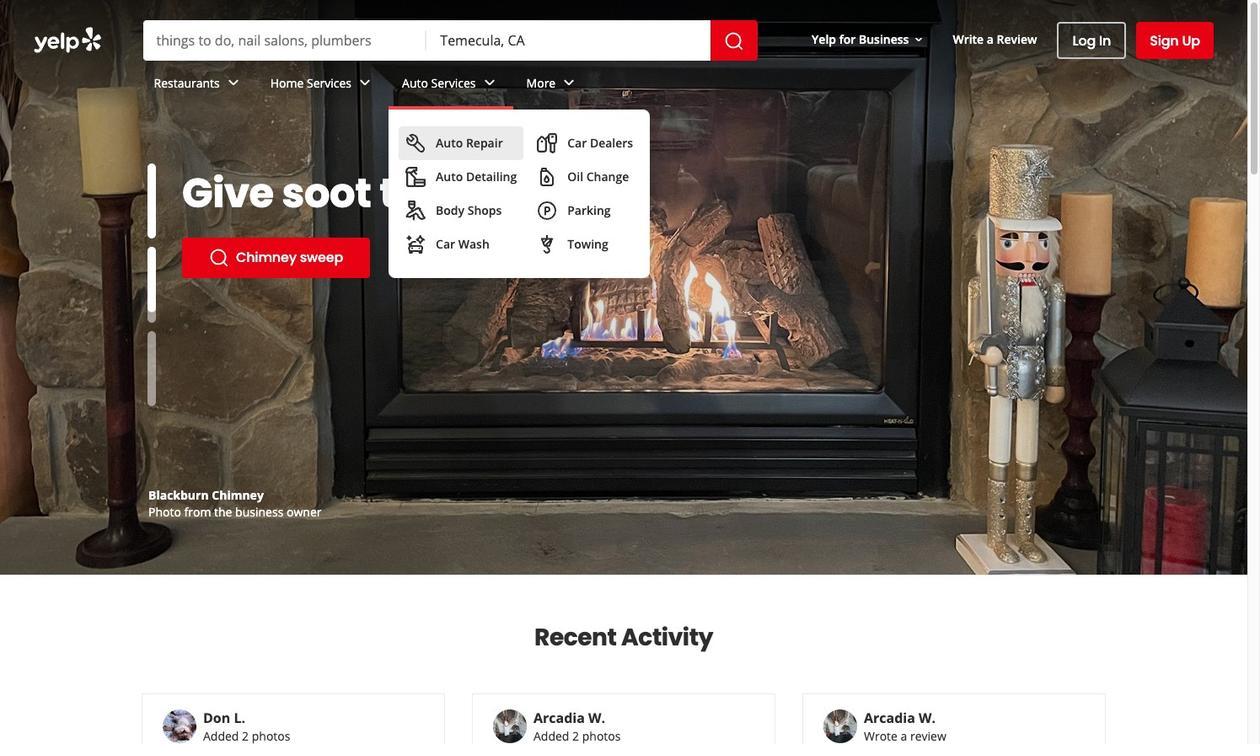 Task type: describe. For each thing, give the bounding box(es) containing it.
arcadia w. link for first photo of arcadia w. from the right
[[864, 709, 936, 727]]

a
[[987, 31, 994, 47]]

chimney sweep
[[236, 248, 343, 267]]

auto detailing link
[[399, 160, 524, 194]]

home services link
[[257, 61, 389, 110]]

change
[[586, 169, 629, 185]]

chimney sweep link
[[182, 238, 370, 278]]

auto repair
[[436, 135, 503, 151]]

review
[[997, 31, 1037, 47]]

explore recent activity section section
[[128, 576, 1119, 744]]

photo of don l. image
[[163, 710, 196, 743]]

log in button
[[1057, 22, 1126, 59]]

sign up button
[[1136, 22, 1214, 59]]

body
[[436, 202, 464, 218]]

sign
[[1150, 31, 1179, 50]]

auto repair link
[[399, 126, 524, 160]]

for
[[839, 31, 856, 47]]

write a review
[[953, 31, 1037, 47]]

don l.
[[203, 709, 245, 727]]

24 auto detailing v2 image
[[405, 167, 426, 187]]

write a review link
[[946, 24, 1044, 54]]

car dealers
[[567, 135, 633, 151]]

auto services
[[402, 75, 476, 91]]

detailing
[[466, 169, 517, 185]]

auto for auto detailing
[[436, 169, 463, 185]]

car dealers link
[[530, 126, 640, 160]]

1 photo of arcadia w. image from the left
[[493, 710, 527, 743]]

0 vertical spatial chimney
[[236, 248, 296, 267]]

recent
[[534, 621, 617, 654]]

chimney inside blackburn chimney photo from the business owner
[[212, 487, 264, 503]]

blackburn chimney link
[[148, 487, 264, 503]]

car wash link
[[399, 228, 524, 261]]

none search field inside explore banner section banner
[[143, 20, 761, 61]]

Find text field
[[156, 31, 413, 50]]

repair
[[466, 135, 503, 151]]

24 chevron down v2 image
[[479, 73, 499, 93]]

24 chevron down v2 image for more
[[559, 73, 579, 93]]

give
[[182, 165, 274, 222]]

write
[[953, 31, 984, 47]]

w. for 2nd photo of arcadia w. from the right
[[588, 709, 605, 727]]

soot
[[282, 165, 371, 222]]

24 search v2 image
[[209, 248, 229, 268]]

give soot the boot
[[182, 165, 549, 222]]

restaurants
[[154, 75, 220, 91]]

up
[[1182, 31, 1200, 50]]

arcadia w. for 2nd photo of arcadia w. from the right
[[534, 709, 605, 727]]

24 car dealer v2 image
[[537, 133, 557, 153]]

none field 'near'
[[440, 31, 697, 50]]

oil change link
[[530, 160, 640, 194]]

towing
[[567, 236, 608, 252]]

2 arcadia from the left
[[864, 709, 915, 727]]

home services
[[270, 75, 352, 91]]

24 auto repair v2 image
[[405, 133, 426, 153]]

search image
[[724, 31, 744, 51]]



Task type: vqa. For each thing, say whether or not it's contained in the screenshot.
'field' to the right
yes



Task type: locate. For each thing, give the bounding box(es) containing it.
1 horizontal spatial photo of arcadia w. image
[[823, 710, 857, 743]]

24 oil change v2 image
[[537, 167, 557, 187]]

log
[[1073, 31, 1096, 50]]

activity
[[621, 621, 713, 654]]

chimney up business at the bottom
[[212, 487, 264, 503]]

0 horizontal spatial arcadia
[[534, 709, 585, 727]]

None search field
[[143, 20, 761, 61]]

menu
[[389, 110, 650, 278]]

None field
[[156, 31, 413, 50], [440, 31, 697, 50]]

auto detailing
[[436, 169, 517, 185]]

2 services from the left
[[431, 75, 476, 91]]

2 24 chevron down v2 image from the left
[[355, 73, 375, 93]]

1 vertical spatial car
[[436, 236, 455, 252]]

parking
[[567, 202, 611, 218]]

1 vertical spatial chimney
[[212, 487, 264, 503]]

auto right '24 auto repair v2' image
[[436, 135, 463, 151]]

None search field
[[0, 0, 1247, 278]]

1 vertical spatial the
[[214, 504, 232, 520]]

Near text field
[[440, 31, 697, 50]]

boot
[[455, 165, 549, 222]]

business categories element
[[140, 61, 1214, 278]]

owner
[[287, 504, 322, 520]]

1 select slide image from the top
[[147, 164, 156, 239]]

more
[[526, 75, 556, 91]]

the
[[379, 165, 447, 222], [214, 504, 232, 520]]

towing link
[[530, 228, 640, 261]]

24 chevron down v2 image right 'home services'
[[355, 73, 375, 93]]

1 horizontal spatial 24 chevron down v2 image
[[355, 73, 375, 93]]

business
[[235, 504, 283, 520]]

in
[[1099, 31, 1111, 50]]

car for car wash
[[436, 236, 455, 252]]

1 horizontal spatial arcadia
[[864, 709, 915, 727]]

2 photo of arcadia w. image from the left
[[823, 710, 857, 743]]

from
[[184, 504, 211, 520]]

0 horizontal spatial car
[[436, 236, 455, 252]]

24 chevron down v2 image inside restaurants link
[[223, 73, 243, 93]]

auto inside auto detailing link
[[436, 169, 463, 185]]

l.
[[234, 709, 245, 727]]

24 body shop v2 image
[[405, 201, 426, 221]]

0 horizontal spatial none field
[[156, 31, 413, 50]]

arcadia w. link for 2nd photo of arcadia w. from the right
[[534, 709, 605, 727]]

business
[[859, 31, 909, 47]]

1 services from the left
[[307, 75, 352, 91]]

1 horizontal spatial arcadia w.
[[864, 709, 936, 727]]

w.
[[588, 709, 605, 727], [919, 709, 936, 727]]

the down the blackburn chimney 'link'
[[214, 504, 232, 520]]

24 car wash v2 image
[[405, 234, 426, 255]]

don l. link
[[203, 709, 245, 727]]

photo of arcadia w. image
[[493, 710, 527, 743], [823, 710, 857, 743]]

the down '24 auto repair v2' image
[[379, 165, 447, 222]]

blackburn
[[148, 487, 209, 503]]

0 vertical spatial auto
[[402, 75, 428, 91]]

services right home at the left top
[[307, 75, 352, 91]]

1 arcadia w. from the left
[[534, 709, 605, 727]]

services
[[307, 75, 352, 91], [431, 75, 476, 91]]

auto services link
[[389, 61, 513, 110]]

16 chevron down v2 image
[[912, 33, 926, 46]]

24 chevron down v2 image
[[223, 73, 243, 93], [355, 73, 375, 93], [559, 73, 579, 93]]

arcadia w.
[[534, 709, 605, 727], [864, 709, 936, 727]]

2 arcadia w. from the left
[[864, 709, 936, 727]]

1 horizontal spatial none field
[[440, 31, 697, 50]]

24 chevron down v2 image for restaurants
[[223, 73, 243, 93]]

car right 24 car dealer v2 icon
[[567, 135, 587, 151]]

services for auto services
[[431, 75, 476, 91]]

arcadia w. for first photo of arcadia w. from the right
[[864, 709, 936, 727]]

wash
[[458, 236, 490, 252]]

0 vertical spatial car
[[567, 135, 587, 151]]

recent activity
[[534, 621, 713, 654]]

1 horizontal spatial the
[[379, 165, 447, 222]]

arcadia w. link
[[534, 709, 605, 727], [864, 709, 936, 727]]

24 parking v2 image
[[537, 201, 557, 221]]

photo
[[148, 504, 181, 520]]

chimney right "24 search v2" icon
[[236, 248, 296, 267]]

0 horizontal spatial w.
[[588, 709, 605, 727]]

auto up '24 auto repair v2' image
[[402, 75, 428, 91]]

24 chevron down v2 image inside more link
[[559, 73, 579, 93]]

parking link
[[530, 194, 640, 228]]

the inside blackburn chimney photo from the business owner
[[214, 504, 232, 520]]

2 vertical spatial auto
[[436, 169, 463, 185]]

auto up body
[[436, 169, 463, 185]]

select slide image left give
[[147, 164, 156, 239]]

log in
[[1073, 31, 1111, 50]]

oil change
[[567, 169, 629, 185]]

select slide image left "24 search v2" icon
[[147, 238, 156, 313]]

home
[[270, 75, 304, 91]]

menu containing auto repair
[[389, 110, 650, 278]]

0 horizontal spatial 24 chevron down v2 image
[[223, 73, 243, 93]]

oil
[[567, 169, 583, 185]]

car left wash
[[436, 236, 455, 252]]

1 horizontal spatial arcadia w. link
[[864, 709, 936, 727]]

1 arcadia from the left
[[534, 709, 585, 727]]

2 select slide image from the top
[[147, 238, 156, 313]]

shops
[[468, 202, 502, 218]]

services for home services
[[307, 75, 352, 91]]

menu inside business categories element
[[389, 110, 650, 278]]

restaurants link
[[140, 61, 257, 110]]

don
[[203, 709, 230, 727]]

chimney
[[236, 248, 296, 267], [212, 487, 264, 503]]

1 arcadia w. link from the left
[[534, 709, 605, 727]]

blackburn chimney photo from the business owner
[[148, 487, 322, 520]]

arcadia
[[534, 709, 585, 727], [864, 709, 915, 727]]

1 24 chevron down v2 image from the left
[[223, 73, 243, 93]]

0 horizontal spatial arcadia w.
[[534, 709, 605, 727]]

none search field containing log in
[[0, 0, 1247, 278]]

select slide image
[[147, 164, 156, 239], [147, 238, 156, 313]]

auto for auto services
[[402, 75, 428, 91]]

yelp
[[812, 31, 836, 47]]

0 vertical spatial the
[[379, 165, 447, 222]]

24 chevron down v2 image right restaurants
[[223, 73, 243, 93]]

1 horizontal spatial services
[[431, 75, 476, 91]]

body shops
[[436, 202, 502, 218]]

auto inside auto repair link
[[436, 135, 463, 151]]

none field up more link
[[440, 31, 697, 50]]

1 none field from the left
[[156, 31, 413, 50]]

body shops link
[[399, 194, 524, 228]]

24 chevron down v2 image inside home services link
[[355, 73, 375, 93]]

0 horizontal spatial photo of arcadia w. image
[[493, 710, 527, 743]]

0 horizontal spatial services
[[307, 75, 352, 91]]

24 chevron down v2 image right more
[[559, 73, 579, 93]]

sweep
[[300, 248, 343, 267]]

0 horizontal spatial arcadia w. link
[[534, 709, 605, 727]]

car wash
[[436, 236, 490, 252]]

auto
[[402, 75, 428, 91], [436, 135, 463, 151], [436, 169, 463, 185]]

1 horizontal spatial w.
[[919, 709, 936, 727]]

w. for first photo of arcadia w. from the right
[[919, 709, 936, 727]]

2 none field from the left
[[440, 31, 697, 50]]

services left 24 chevron down v2 image
[[431, 75, 476, 91]]

none field find
[[156, 31, 413, 50]]

car
[[567, 135, 587, 151], [436, 236, 455, 252]]

yelp for business button
[[805, 24, 933, 54]]

1 horizontal spatial car
[[567, 135, 587, 151]]

24 chevron down v2 image for home services
[[355, 73, 375, 93]]

sign up
[[1150, 31, 1200, 50]]

24 towing v2 image
[[537, 234, 557, 255]]

more link
[[513, 61, 593, 110]]

yelp for business
[[812, 31, 909, 47]]

explore banner section banner
[[0, 0, 1247, 575]]

dealers
[[590, 135, 633, 151]]

1 vertical spatial auto
[[436, 135, 463, 151]]

0 horizontal spatial the
[[214, 504, 232, 520]]

2 horizontal spatial 24 chevron down v2 image
[[559, 73, 579, 93]]

2 w. from the left
[[919, 709, 936, 727]]

3 24 chevron down v2 image from the left
[[559, 73, 579, 93]]

1 w. from the left
[[588, 709, 605, 727]]

car for car dealers
[[567, 135, 587, 151]]

none field up home at the left top
[[156, 31, 413, 50]]

auto for auto repair
[[436, 135, 463, 151]]

auto inside auto services link
[[402, 75, 428, 91]]

2 arcadia w. link from the left
[[864, 709, 936, 727]]



